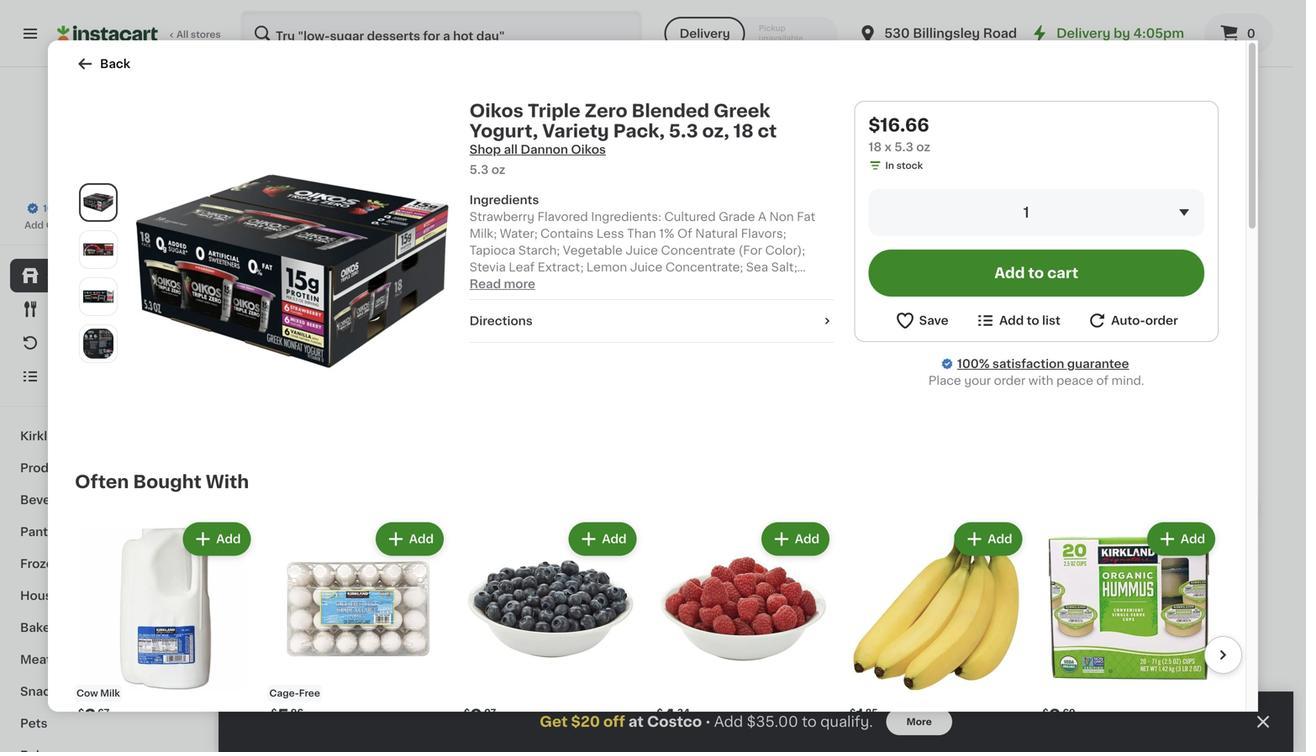 Task type: describe. For each thing, give the bounding box(es) containing it.
2 gmo from the left
[[862, 611, 887, 620]]

ct right '12'
[[1140, 362, 1150, 371]]

strawberries, 2 lbs
[[398, 651, 507, 663]]

than
[[627, 228, 656, 240]]

blueberries,
[[982, 651, 1053, 663]]

$ down mandarins, on the bottom right
[[850, 709, 856, 718]]

bananas, for bananas, 3 lbs 3 lb
[[252, 312, 306, 323]]

cultures:
[[582, 278, 635, 290]]

in
[[886, 161, 895, 170]]

$ up bananas, 3 lbs 3 lb
[[256, 290, 262, 299]]

0 horizontal spatial $ 9 07
[[464, 708, 496, 725]]

sea
[[746, 262, 769, 273]]

$ up the blueberries,
[[985, 630, 992, 639]]

$ 5 96 inside product group
[[271, 708, 304, 725]]

$20
[[571, 715, 600, 729]]

many in stock down bananas, 3 lbs 3 lb
[[269, 345, 335, 354]]

free for 5
[[299, 689, 320, 698]]

many in stock up place your order with peace of mind.
[[999, 362, 1065, 371]]

all
[[177, 30, 189, 39]]

enlarge yogurt dannon oikos triple zero yogurt cups, 18 x 5.3 oz hero (opens in a new tab) image
[[83, 187, 114, 218]]

$ 2 48
[[548, 629, 580, 647]]

yogurt dannon oikos triple zero yogurt cups, 18 x 5.3 oz hero image
[[135, 114, 450, 429]]

0 vertical spatial 85
[[271, 290, 284, 299]]

bananas, 3 lbs
[[252, 651, 337, 663]]

6
[[690, 668, 698, 680]]

signature up produce "link"
[[73, 431, 132, 442]]

$ 4 96
[[402, 289, 435, 307]]

lbs inside green seedless grapes, 3 lbs 3 lb
[[1188, 668, 1205, 680]]

produce link
[[10, 452, 204, 484]]

often
[[75, 473, 129, 491]]

1 horizontal spatial 100% satisfaction guarantee
[[958, 358, 1130, 370]]

costco inside 'link'
[[46, 221, 81, 230]]

100% inside button
[[43, 204, 69, 213]]

strawberry flavored ingredients: cultured grade a non fat milk; water; contains less than 1% of natural flavors; tapioca starch; vegetable juice concentrate (for color); stevia leaf extract; lemon juice concentrate; sea salt; vitamin d3; yogurt cultures: s. thermophilus & l. bulgaricus.
[[470, 211, 827, 290]]

kirkland signature butter croissants,12 ct 12 ct
[[1128, 312, 1246, 371]]

5 right mandarins, on the bottom right
[[904, 646, 912, 658]]

100% satisfaction guarantee link
[[958, 356, 1130, 373]]

product group containing 8
[[1128, 488, 1261, 696]]

butter
[[1128, 328, 1165, 340]]

signature for free
[[1033, 312, 1089, 323]]

$ 7 45 for kirkland signature butter croissants,12 ct
[[1131, 289, 1163, 307]]

organic bananas, 3 lbs
[[544, 651, 659, 680]]

85 inside product group
[[271, 630, 284, 639]]

view for view all (30+)
[[1067, 98, 1096, 110]]

5 down bananas, 3 lbs at bottom
[[277, 708, 289, 725]]

get
[[540, 715, 568, 729]]

cultured
[[665, 211, 716, 223]]

bought
[[133, 473, 202, 491]]

buy for buy it again
[[47, 337, 71, 349]]

water;
[[500, 228, 538, 240]]

household link
[[10, 580, 204, 612]]

in inside product group
[[298, 685, 307, 694]]

2 vertical spatial 5.3
[[470, 164, 489, 176]]

$ inside $ 24 25
[[548, 290, 554, 299]]

stores
[[191, 30, 221, 39]]

view all (30+) button
[[1060, 87, 1166, 121]]

free inside kirkland signature cage free eggs, 24 ct
[[1017, 328, 1043, 340]]

0 vertical spatial $ 5 96
[[985, 289, 1018, 307]]

cow milk
[[77, 689, 120, 698]]

add button for 85
[[956, 524, 1021, 555]]

add button for 69
[[1149, 524, 1214, 555]]

product group containing bananas, 3 lbs
[[252, 488, 385, 699]]

100% satisfaction guarantee inside 100% satisfaction guarantee button
[[43, 204, 178, 213]]

s.
[[638, 278, 649, 290]]

purified
[[398, 328, 444, 340]]

low
[[900, 328, 924, 340]]

$16.66
[[869, 116, 930, 134]]

shop inside 'oikos triple zero blended greek yogurt, variety pack, 5.3 oz, 18 ct shop all dannon oikos 5.3 oz'
[[470, 144, 501, 156]]

membership
[[83, 221, 143, 230]]

17
[[846, 289, 864, 307]]

seedless
[[1167, 651, 1222, 663]]

cage- for 5
[[270, 689, 299, 698]]

sodium
[[836, 345, 881, 357]]

read
[[470, 278, 501, 290]]

more
[[504, 278, 536, 290]]

0 horizontal spatial order
[[994, 375, 1026, 387]]

0 horizontal spatial 07
[[484, 709, 496, 718]]

18 right the blueberries,
[[1056, 651, 1068, 663]]

530 billingsley road
[[885, 27, 1018, 40]]

5.3 inside $16.66 18 x 5.3 oz
[[895, 141, 914, 153]]

lbs inside out of stock mandarins, 5 lbs 5 lb
[[915, 646, 932, 658]]

qualify.
[[821, 715, 873, 729]]

2 non- from the left
[[838, 611, 862, 620]]

8 for strawberries, 2 lbs
[[408, 629, 420, 647]]

back button
[[75, 54, 130, 74]]

out
[[836, 630, 859, 641]]

$ inside $ 4 34
[[657, 709, 663, 718]]

$ 22 38
[[693, 289, 737, 307]]

treatment tracker modal dialog
[[219, 692, 1294, 753]]

0 horizontal spatial 1
[[262, 289, 270, 307]]

at
[[629, 715, 644, 729]]

peace
[[1057, 375, 1094, 387]]

many down bananas, 3 lbs at bottom
[[269, 685, 296, 694]]

milk;
[[470, 228, 497, 240]]

pricing
[[82, 187, 116, 196]]

kirkland up produce
[[20, 431, 70, 442]]

a
[[758, 211, 767, 223]]

ct inside avocado hass variety, 6 ct
[[701, 668, 713, 680]]

$ 4 34
[[657, 708, 690, 725]]

buy it again
[[47, 337, 118, 349]]

order inside button
[[1146, 315, 1179, 327]]

38
[[724, 290, 737, 299]]

cage- for kirkland signature cage free eggs, 24 ct
[[984, 271, 1013, 280]]

yogurt,
[[470, 122, 538, 140]]

70 for green seedless grapes, 3 lbs
[[1151, 630, 1163, 639]]

5 up add to list button
[[992, 289, 1003, 307]]

costco inside the treatment tracker modal dialog
[[647, 715, 702, 729]]

ct up '12'
[[1128, 345, 1140, 357]]

69
[[1063, 709, 1076, 718]]

(for
[[739, 245, 763, 256]]

off inside the treatment tracker modal dialog
[[604, 715, 625, 729]]

24 inside product group
[[554, 289, 578, 307]]

extract;
[[538, 262, 584, 273]]

1 enlarge yogurt dannon oikos triple zero yogurt cups, 18 x 5.3 oz unknown (opens in a new tab) image from the top
[[83, 234, 114, 265]]

$ 7 45 for avocado hass variety, 6 ct
[[693, 629, 725, 647]]

lbs inside organic bananas, 3 lbs
[[544, 668, 562, 680]]

stock right in
[[897, 161, 923, 170]]

67 inside $ 3 67
[[98, 709, 110, 718]]

product group containing 17
[[836, 148, 969, 405]]

count
[[398, 362, 433, 374]]

7 for kirkland signature butter croissants,12 ct
[[1138, 289, 1148, 307]]

8 for green seedless grapes, 3 lbs
[[1138, 629, 1150, 647]]

18 down the blueberries,
[[982, 668, 992, 677]]

45 for kirkland signature butter croissants,12 ct
[[1150, 290, 1163, 299]]

& for seafood
[[54, 654, 64, 666]]

many down butter
[[1145, 378, 1171, 388]]

add to list button
[[975, 310, 1061, 331]]

drinking
[[447, 328, 496, 340]]

96 for kirkland signature cage free eggs, 24 ct
[[1005, 290, 1018, 299]]

add inside the treatment tracker modal dialog
[[714, 715, 744, 729]]

cage
[[982, 328, 1014, 340]]

l.
[[749, 278, 759, 290]]

0
[[1248, 28, 1256, 40]]

oz, inside kirkland signature purified drinking water, 16.9 fl oz, 40- count
[[476, 345, 493, 357]]

avocado
[[690, 651, 742, 663]]

milk
[[100, 689, 120, 698]]

delivery for delivery by 4:05pm
[[1057, 27, 1111, 40]]

item carousel region containing 8
[[252, 427, 1261, 750]]

$ up add to list button
[[985, 290, 992, 299]]

45 for avocado hass variety, 6 ct
[[712, 630, 725, 639]]

2 vertical spatial 85
[[866, 709, 878, 718]]

kirkland signature purified drinking water, 16.9 fl oz, 40- count
[[398, 312, 517, 374]]

add button for grapes,
[[1191, 493, 1255, 523]]

$ up green at the bottom
[[1131, 630, 1138, 639]]

oz up 69
[[1071, 651, 1085, 663]]

1 horizontal spatial of
[[1097, 375, 1109, 387]]

cage-free for kirkland signature cage free eggs, 24 ct
[[984, 271, 1035, 280]]

often bought with
[[75, 473, 249, 491]]

variety
[[542, 122, 609, 140]]

get
[[871, 314, 887, 323]]

$ inside $ 2 48
[[548, 630, 554, 639]]

kirkland for butter
[[1128, 312, 1176, 323]]

vitamin
[[470, 278, 514, 290]]

in up place your order with peace of mind.
[[1028, 362, 1036, 371]]

1%
[[659, 228, 675, 240]]

of inside out of stock mandarins, 5 lbs 5 lb
[[862, 630, 874, 641]]

blueberries, 18 oz 18 oz
[[982, 651, 1085, 677]]

concentrate
[[661, 245, 736, 256]]

70 for strawberries, 2 lbs
[[422, 630, 434, 639]]

530
[[885, 27, 910, 40]]

2 inside columbus low sodium italian dry salame, 2 x 16 oz
[[886, 362, 893, 374]]

product group containing 3
[[75, 519, 254, 753]]

to inside 'link'
[[146, 221, 156, 230]]

$ up the auto-order button
[[1131, 290, 1138, 299]]

instacart logo image
[[57, 24, 158, 44]]

costco logo image
[[70, 87, 144, 161]]

stock down bananas, 3 lbs at bottom
[[309, 685, 335, 694]]

cart
[[1048, 266, 1079, 280]]

item carousel region containing 1
[[252, 87, 1261, 414]]

kirkland for purified
[[398, 312, 446, 323]]

1 inside 1 field
[[1024, 206, 1030, 220]]

1 horizontal spatial 9
[[992, 629, 1004, 647]]

bananas, 3 lbs 3 lb
[[252, 312, 337, 337]]

ingredients button
[[470, 192, 834, 209]]

delivery for delivery
[[680, 28, 731, 40]]

out of stock mandarins, 5 lbs 5 lb
[[836, 630, 932, 672]]

main content containing 1
[[219, 67, 1294, 753]]

lbs inside bananas, 3 lbs 3 lb
[[320, 312, 337, 323]]

18 inside $16.66 18 x 5.3 oz
[[869, 141, 882, 153]]

signature for drinking
[[449, 312, 505, 323]]

all inside view all (30+) popup button
[[1099, 98, 1112, 110]]

avocado hass variety, 6 ct
[[690, 651, 822, 680]]

greek
[[714, 102, 771, 120]]

water,
[[398, 345, 435, 357]]

buy for buy 1, get $4 off
[[841, 314, 860, 323]]

$ down strawberries, 2 lbs
[[464, 709, 470, 718]]

stock down kirkland signature butter croissants,12 ct 12 ct in the top of the page
[[1185, 378, 1211, 388]]

your
[[965, 375, 992, 387]]

columbus
[[836, 328, 897, 340]]

oikos
[[470, 102, 524, 120]]

product group containing out of stock
[[836, 488, 969, 674]]

d3;
[[517, 278, 537, 290]]

meat & seafood link
[[10, 644, 204, 676]]

many in stock inside product group
[[269, 685, 335, 694]]

0 horizontal spatial $ 1 85
[[256, 289, 284, 307]]

$4
[[889, 314, 902, 323]]

product group containing 2
[[544, 488, 677, 696]]

oz, inside 'oikos triple zero blended greek yogurt, variety pack, 5.3 oz, 18 ct shop all dannon oikos 5.3 oz'
[[703, 122, 730, 140]]

seafood
[[67, 654, 118, 666]]

1 vertical spatial juice
[[630, 262, 663, 273]]

many down bananas, 3 lbs 3 lb
[[269, 345, 296, 354]]

$ inside $ 4 96
[[402, 290, 408, 299]]



Task type: vqa. For each thing, say whether or not it's contained in the screenshot.
the bottommost the item carousel region
no



Task type: locate. For each thing, give the bounding box(es) containing it.
view for view pricing policy
[[57, 187, 80, 196]]

100% satisfaction guarantee up with
[[958, 358, 1130, 370]]

0 vertical spatial $ 9 07
[[985, 629, 1018, 647]]

$ 9 07
[[985, 629, 1018, 647], [464, 708, 496, 725]]

item carousel region containing 3
[[51, 513, 1243, 753]]

45 up avocado at the bottom
[[712, 630, 725, 639]]

0 vertical spatial $ 7 45
[[1131, 289, 1163, 307]]

07
[[1006, 630, 1018, 639], [484, 709, 496, 718]]

0 vertical spatial order
[[1146, 315, 1179, 327]]

1 horizontal spatial guarantee
[[1068, 358, 1130, 370]]

product group containing 24
[[544, 148, 677, 393]]

0 horizontal spatial 7
[[700, 629, 710, 647]]

add button for 34
[[763, 524, 828, 555]]

24 left 25
[[554, 289, 578, 307]]

1 vertical spatial 100%
[[958, 358, 990, 370]]

organic inside organic bananas, 3 lbs
[[544, 651, 591, 663]]

frozen link
[[10, 548, 204, 580]]

add costco membership to save link
[[24, 219, 190, 232]]

off
[[904, 314, 918, 323], [604, 715, 625, 729]]

1 vertical spatial 07
[[484, 709, 496, 718]]

$ 8 70 for strawberries, 2 lbs
[[402, 629, 434, 647]]

0 vertical spatial of
[[1097, 375, 1109, 387]]

main content
[[219, 67, 1294, 753]]

24
[[554, 289, 578, 307], [1081, 328, 1096, 340]]

0 horizontal spatial costco
[[46, 221, 81, 230]]

0 vertical spatial 1
[[1024, 206, 1030, 220]]

0 vertical spatial oz,
[[703, 122, 730, 140]]

snacks
[[20, 686, 64, 698]]

9 for 69 add "button"
[[1049, 708, 1062, 725]]

2 70 from the left
[[1151, 630, 1163, 639]]

$ 1 85 left the more
[[850, 708, 878, 725]]

cage-free up add to list button
[[984, 271, 1035, 280]]

delivery inside button
[[680, 28, 731, 40]]

organic up "48"
[[546, 611, 584, 620]]

lb inside green seedless grapes, 3 lbs 3 lb
[[1136, 685, 1145, 694]]

add button for 96
[[377, 524, 442, 555]]

signature inside kirkland signature butter croissants,12 ct 12 ct
[[1179, 312, 1235, 323]]

view left pricing
[[57, 187, 80, 196]]

0 horizontal spatial $ 8 70
[[402, 629, 434, 647]]

1 vertical spatial oz,
[[476, 345, 493, 357]]

2 8 from the left
[[1138, 629, 1150, 647]]

shop
[[470, 144, 501, 156], [47, 270, 79, 282]]

0 horizontal spatial non-
[[591, 611, 615, 620]]

directions button
[[470, 313, 834, 330]]

$ inside "$ 22 38"
[[693, 290, 700, 299]]

1
[[1024, 206, 1030, 220], [262, 289, 270, 307], [856, 708, 864, 725]]

in down kirkland signature butter croissants,12 ct 12 ct in the top of the page
[[1174, 378, 1182, 388]]

$ 9 07 up the blueberries,
[[985, 629, 1018, 647]]

add to list
[[1000, 315, 1061, 327]]

thermophilus
[[652, 278, 733, 290]]

1 vertical spatial guarantee
[[1068, 358, 1130, 370]]

item carousel region
[[252, 87, 1261, 414], [252, 427, 1261, 750], [51, 513, 1243, 753]]

1 gmo from the left
[[615, 611, 640, 620]]

100% up your
[[958, 358, 990, 370]]

flavors;
[[741, 228, 787, 240]]

$ left 69
[[1043, 709, 1049, 718]]

cage-free for 5
[[270, 689, 320, 698]]

9 up the blueberries,
[[992, 629, 1004, 647]]

0 horizontal spatial all
[[504, 144, 518, 156]]

1 horizontal spatial &
[[67, 686, 77, 698]]

road
[[984, 27, 1018, 40]]

oz up in stock at the right top of the page
[[917, 141, 931, 153]]

24 right the eggs,
[[1081, 328, 1096, 340]]

$ 8 70 for green seedless grapes, 3 lbs
[[1131, 629, 1163, 647]]

4 inside main content
[[408, 289, 420, 307]]

1 horizontal spatial 100%
[[958, 358, 990, 370]]

eggs,
[[1046, 328, 1078, 340]]

0 horizontal spatial 45
[[712, 630, 725, 639]]

guarantee up peace at the right
[[1068, 358, 1130, 370]]

vegetable
[[563, 245, 623, 256]]

1 vertical spatial all
[[504, 144, 518, 156]]

7 up auto-order on the top right
[[1138, 289, 1148, 307]]

70
[[422, 630, 434, 639], [1151, 630, 1163, 639]]

satisfaction inside the 100% satisfaction guarantee link
[[993, 358, 1065, 370]]

1 vertical spatial organic
[[544, 651, 591, 663]]

pets link
[[10, 708, 204, 740]]

all
[[1099, 98, 1112, 110], [504, 144, 518, 156]]

ct inside 'oikos triple zero blended greek yogurt, variety pack, 5.3 oz, 18 ct shop all dannon oikos 5.3 oz'
[[758, 122, 777, 140]]

buy left 1,
[[841, 314, 860, 323]]

8 up green at the bottom
[[1138, 629, 1150, 647]]

back
[[100, 58, 130, 70]]

bananas, for bananas, 3 lbs
[[252, 651, 306, 663]]

96 inside product group
[[291, 709, 304, 718]]

None search field
[[240, 10, 643, 57]]

color);
[[766, 245, 805, 256]]

costco down 100% satisfaction guarantee button
[[46, 221, 81, 230]]

kirkland signature
[[20, 431, 132, 442]]

0 vertical spatial 4
[[408, 289, 420, 307]]

0 vertical spatial cage-
[[984, 271, 1013, 280]]

0 vertical spatial free
[[1013, 271, 1035, 280]]

1 horizontal spatial 96
[[422, 290, 435, 299]]

4 up purified
[[408, 289, 420, 307]]

add to cart
[[995, 266, 1079, 280]]

enlarge yogurt dannon oikos triple zero yogurt cups, 18 x 5.3 oz unknown (opens in a new tab) image down add costco membership to save
[[83, 234, 114, 265]]

2 enlarge yogurt dannon oikos triple zero yogurt cups, 18 x 5.3 oz unknown (opens in a new tab) image from the top
[[83, 282, 114, 312]]

1 vertical spatial view
[[57, 187, 80, 196]]

9 for add "button" for 07
[[470, 708, 483, 725]]

1 horizontal spatial 1
[[856, 708, 864, 725]]

all left (30+)
[[1099, 98, 1112, 110]]

1 vertical spatial 100% satisfaction guarantee
[[958, 358, 1130, 370]]

1 horizontal spatial all
[[1099, 98, 1112, 110]]

to inside the treatment tracker modal dialog
[[802, 715, 817, 729]]

x inside $16.66 18 x 5.3 oz
[[885, 141, 892, 153]]

0 vertical spatial 100%
[[43, 204, 69, 213]]

0 horizontal spatial shop
[[47, 270, 79, 282]]

beverages
[[20, 494, 85, 506]]

variety,
[[778, 651, 822, 663]]

$ 8 70 inside product group
[[1131, 629, 1163, 647]]

green
[[1128, 651, 1164, 663]]

it
[[74, 337, 82, 349]]

2 horizontal spatial 2
[[886, 362, 893, 374]]

lb inside bananas, 3 lbs 3 lb
[[261, 328, 270, 337]]

off right $4
[[904, 314, 918, 323]]

0 vertical spatial costco
[[46, 221, 81, 230]]

signature up the eggs,
[[1033, 312, 1089, 323]]

kirkland inside kirkland signature purified drinking water, 16.9 fl oz, 40- count
[[398, 312, 446, 323]]

$ 5 96
[[985, 289, 1018, 307], [271, 708, 304, 725]]

100% satisfaction guarantee up membership
[[43, 204, 178, 213]]

free inside product group
[[299, 689, 320, 698]]

gmo up out of stock mandarins, 5 lbs 5 lb
[[862, 611, 887, 620]]

delivery by 4:05pm
[[1057, 27, 1185, 40]]

kirkland inside kirkland signature butter croissants,12 ct 12 ct
[[1128, 312, 1176, 323]]

1 horizontal spatial costco
[[647, 715, 702, 729]]

1 horizontal spatial $ 9 07
[[985, 629, 1018, 647]]

add button for 67
[[184, 524, 249, 555]]

stock up with
[[1039, 362, 1065, 371]]

0 horizontal spatial $ 5 96
[[271, 708, 304, 725]]

enlarge yogurt dannon oikos triple zero yogurt cups, 18 x 5.3 oz unknown (opens in a new tab) image
[[83, 329, 114, 359]]

$ down bananas, 3 lbs at bottom
[[271, 709, 277, 718]]

list
[[1043, 315, 1061, 327]]

oz inside columbus low sodium italian dry salame, 2 x 16 oz
[[921, 362, 935, 374]]

1 horizontal spatial 7
[[1138, 289, 1148, 307]]

in stock
[[886, 161, 923, 170]]

stock inside out of stock mandarins, 5 lbs 5 lb
[[877, 630, 911, 641]]

1 horizontal spatial gmo
[[862, 611, 887, 620]]

9 down strawberries, 2 lbs
[[470, 708, 483, 725]]

place
[[929, 375, 962, 387]]

stevia
[[470, 262, 506, 273]]

0 vertical spatial 5.3
[[669, 122, 698, 140]]

9 left 69
[[1049, 708, 1062, 725]]

0 horizontal spatial delivery
[[680, 28, 731, 40]]

5.3 down blended
[[669, 122, 698, 140]]

$ 1 85
[[256, 289, 284, 307], [850, 708, 878, 725]]

kirkland inside kirkland signature cage free eggs, 24 ct
[[982, 312, 1030, 323]]

all stores
[[177, 30, 221, 39]]

to left list
[[1027, 315, 1040, 327]]

signature inside kirkland signature purified drinking water, 16.9 fl oz, 40- count
[[449, 312, 505, 323]]

bananas, inside organic bananas, 3 lbs
[[594, 651, 648, 663]]

0 vertical spatial shop
[[470, 144, 501, 156]]

$ up strawberries,
[[402, 630, 408, 639]]

0 vertical spatial all
[[1099, 98, 1112, 110]]

1 vertical spatial 1
[[262, 289, 270, 307]]

0 horizontal spatial 100%
[[43, 204, 69, 213]]

1 70 from the left
[[422, 630, 434, 639]]

service type group
[[665, 17, 838, 50]]

5.3 up ingredients
[[470, 164, 489, 176]]

columbus low sodium italian dry salame, 2 x 16 oz
[[836, 328, 944, 374]]

70 up strawberries,
[[422, 630, 434, 639]]

of
[[1097, 375, 1109, 387], [862, 630, 874, 641]]

1 vertical spatial 85
[[271, 630, 284, 639]]

kirkland up cage
[[982, 312, 1030, 323]]

non
[[770, 211, 794, 223]]

view inside popup button
[[1067, 98, 1096, 110]]

70 up green at the bottom
[[1151, 630, 1163, 639]]

read more
[[470, 278, 536, 290]]

oz, right fl on the top left of page
[[476, 345, 493, 357]]

1 horizontal spatial $ 8 70
[[1131, 629, 1163, 647]]

oz inside 'oikos triple zero blended greek yogurt, variety pack, 5.3 oz, 18 ct shop all dannon oikos 5.3 oz'
[[492, 164, 506, 176]]

1 vertical spatial 5.3
[[895, 141, 914, 153]]

07 up the blueberries,
[[1006, 630, 1018, 639]]

guarantee inside button
[[129, 204, 178, 213]]

1 horizontal spatial non-
[[838, 611, 862, 620]]

x
[[885, 141, 892, 153], [896, 362, 903, 374]]

530 billingsley road button
[[858, 10, 1018, 57]]

1 horizontal spatial $ 1 85
[[850, 708, 878, 725]]

1 non- from the left
[[591, 611, 615, 620]]

1 vertical spatial 2
[[554, 629, 565, 647]]

& inside strawberry flavored ingredients: cultured grade a non fat milk; water; contains less than 1% of natural flavors; tapioca starch; vegetable juice concentrate (for color); stevia leaf extract; lemon juice concentrate; sea salt; vitamin d3; yogurt cultures: s. thermophilus & l. bulgaricus.
[[736, 278, 746, 290]]

ct left butter
[[1099, 328, 1111, 340]]

cage- up add to list button
[[984, 271, 1013, 280]]

order left with
[[994, 375, 1026, 387]]

product group containing 5
[[268, 519, 447, 753]]

1 vertical spatial $ 7 45
[[693, 629, 725, 647]]

0 horizontal spatial of
[[862, 630, 874, 641]]

cage-free down bananas, 3 lbs at bottom
[[270, 689, 320, 698]]

pets
[[20, 718, 47, 730]]

cage-free inside product group
[[270, 689, 320, 698]]

85 up bananas, 3 lbs at bottom
[[271, 630, 284, 639]]

$ 8 70
[[402, 629, 434, 647], [1131, 629, 1163, 647]]

1 horizontal spatial x
[[896, 362, 903, 374]]

85 up bananas, 3 lbs 3 lb
[[271, 290, 284, 299]]

0 horizontal spatial 67
[[98, 709, 110, 718]]

1 vertical spatial cage-
[[270, 689, 299, 698]]

18 down $16.66
[[869, 141, 882, 153]]

4 for $ 4 96
[[408, 289, 420, 307]]

1 horizontal spatial $ 7 45
[[1131, 289, 1163, 307]]

add button for 07
[[570, 524, 635, 555]]

1 vertical spatial order
[[994, 375, 1026, 387]]

1 horizontal spatial 8
[[1138, 629, 1150, 647]]

all inside 'oikos triple zero blended greek yogurt, variety pack, 5.3 oz, 18 ct shop all dannon oikos 5.3 oz'
[[504, 144, 518, 156]]

1 up add to cart
[[1024, 206, 1030, 220]]

0 vertical spatial x
[[885, 141, 892, 153]]

satisfaction up place your order with peace of mind.
[[993, 358, 1065, 370]]

2 vertical spatial 1
[[856, 708, 864, 725]]

pantry
[[20, 526, 60, 538]]

to left cart
[[1029, 266, 1045, 280]]

0 horizontal spatial 96
[[291, 709, 304, 718]]

& left the candy
[[67, 686, 77, 698]]

0 vertical spatial satisfaction
[[71, 204, 127, 213]]

meat & seafood
[[20, 654, 118, 666]]

non-
[[591, 611, 615, 620], [838, 611, 862, 620]]

mind.
[[1112, 375, 1145, 387]]

07 left get
[[484, 709, 496, 718]]

85 left the more
[[866, 709, 878, 718]]

add to cart button
[[869, 250, 1205, 297]]

leaf
[[509, 262, 535, 273]]

add inside 'link'
[[24, 221, 44, 230]]

beverages link
[[10, 484, 204, 516]]

1 horizontal spatial satisfaction
[[993, 358, 1065, 370]]

1 horizontal spatial 45
[[1150, 290, 1163, 299]]

1 vertical spatial $ 9 07
[[464, 708, 496, 725]]

cage- inside product group
[[270, 689, 299, 698]]

satisfaction
[[71, 204, 127, 213], [993, 358, 1065, 370]]

1 horizontal spatial order
[[1146, 315, 1179, 327]]

1 8 from the left
[[408, 629, 420, 647]]

0 horizontal spatial 4
[[408, 289, 420, 307]]

1 left the more
[[856, 708, 864, 725]]

2 down italian
[[886, 362, 893, 374]]

1 vertical spatial $ 5 96
[[271, 708, 304, 725]]

satisfaction inside 100% satisfaction guarantee button
[[71, 204, 127, 213]]

96
[[422, 290, 435, 299], [1005, 290, 1018, 299], [291, 709, 304, 718]]

5 down out
[[836, 663, 842, 672]]

2 vertical spatial free
[[299, 689, 320, 698]]

kirkland for cage
[[982, 312, 1030, 323]]

non-gmo
[[838, 611, 887, 620]]

gmo
[[615, 611, 640, 620], [862, 611, 887, 620]]

many in stock down bananas, 3 lbs at bottom
[[269, 685, 335, 694]]

$ inside $ 3 67
[[78, 709, 84, 718]]

22
[[700, 289, 722, 307]]

$ inside the $ 9 69
[[1043, 709, 1049, 718]]

2 $ 8 70 from the left
[[1131, 629, 1163, 647]]

0 vertical spatial off
[[904, 314, 918, 323]]

save button
[[895, 310, 949, 331]]

buy left it
[[47, 337, 71, 349]]

many in stock down kirkland signature butter croissants,12 ct 12 ct in the top of the page
[[1145, 378, 1211, 388]]

4 for $ 4 34
[[663, 708, 676, 725]]

$ 7 45 up avocado at the bottom
[[693, 629, 725, 647]]

free for kirkland signature cage free eggs, 24 ct
[[1013, 271, 1035, 280]]

oz
[[917, 141, 931, 153], [492, 164, 506, 176], [921, 362, 935, 374], [1071, 651, 1085, 663], [995, 668, 1006, 677]]

bananas, inside bananas, 3 lbs 3 lb
[[252, 312, 306, 323]]

croissants,12
[[1168, 328, 1246, 340]]

$ 5 96 down bananas, 3 lbs at bottom
[[271, 708, 304, 725]]

1 horizontal spatial cage-free
[[984, 271, 1035, 280]]

1 $ 8 70 from the left
[[402, 629, 434, 647]]

70 inside product group
[[1151, 630, 1163, 639]]

2 for strawberries, 2 lbs
[[479, 651, 486, 663]]

organic for organic bananas, 3 lbs
[[544, 651, 591, 663]]

auto-
[[1112, 315, 1146, 327]]

hass
[[745, 651, 775, 663]]

organic for organic non-gmo
[[546, 611, 584, 620]]

lemon
[[587, 262, 627, 273]]

stock down bananas, 3 lbs 3 lb
[[309, 345, 335, 354]]

enlarge yogurt dannon oikos triple zero yogurt cups, 18 x 5.3 oz unknown (opens in a new tab) image
[[83, 234, 114, 265], [83, 282, 114, 312]]

cage- down bananas, 3 lbs at bottom
[[270, 689, 299, 698]]

many up place your order with peace of mind.
[[999, 362, 1026, 371]]

1 vertical spatial lb
[[844, 663, 853, 672]]

1 horizontal spatial 07
[[1006, 630, 1018, 639]]

96 inside $ 4 96
[[422, 290, 435, 299]]

7 for avocado hass variety, 6 ct
[[700, 629, 710, 647]]

24 inside kirkland signature cage free eggs, 24 ct
[[1081, 328, 1096, 340]]

$ down yogurt
[[548, 290, 554, 299]]

0 horizontal spatial x
[[885, 141, 892, 153]]

organic non-gmo
[[546, 611, 640, 620]]

signature inside kirkland signature cage free eggs, 24 ct
[[1033, 312, 1089, 323]]

1 horizontal spatial off
[[904, 314, 918, 323]]

96 for kirkland signature purified drinking water, 16.9 fl oz, 40- count
[[422, 290, 435, 299]]

67 down cow milk
[[98, 709, 110, 718]]

1 vertical spatial &
[[54, 654, 64, 666]]

67 right 17
[[866, 290, 877, 299]]

juice up s.
[[630, 262, 663, 273]]

2 horizontal spatial &
[[736, 278, 746, 290]]

costco
[[46, 221, 81, 230], [647, 715, 702, 729]]

x inside columbus low sodium italian dry salame, 2 x 16 oz
[[896, 362, 903, 374]]

snacks & candy
[[20, 686, 120, 698]]

18 down greek
[[734, 122, 754, 140]]

2 left "48"
[[554, 629, 565, 647]]

& for candy
[[67, 686, 77, 698]]

2 for $ 2 48
[[554, 629, 565, 647]]

100% satisfaction guarantee
[[43, 204, 178, 213], [958, 358, 1130, 370]]

oz right 16
[[921, 362, 935, 374]]

5.3
[[669, 122, 698, 140], [895, 141, 914, 153], [470, 164, 489, 176]]

0 vertical spatial juice
[[626, 245, 658, 256]]

free
[[1013, 271, 1035, 280], [1017, 328, 1043, 340], [299, 689, 320, 698]]

product group
[[252, 148, 385, 360], [398, 148, 531, 393], [544, 148, 677, 393], [836, 148, 969, 405], [1128, 148, 1261, 393], [252, 488, 385, 699], [544, 488, 677, 696], [690, 488, 823, 716], [836, 488, 969, 674], [1128, 488, 1261, 696], [75, 519, 254, 753], [268, 519, 447, 753], [461, 519, 640, 753], [654, 519, 833, 753], [847, 519, 1026, 753], [1040, 519, 1219, 753]]

0 horizontal spatial 9
[[470, 708, 483, 725]]

gmo up organic bananas, 3 lbs
[[615, 611, 640, 620]]

signature for croissants,12
[[1179, 312, 1235, 323]]

1 vertical spatial costco
[[647, 715, 702, 729]]

of
[[678, 228, 693, 240]]

off left at
[[604, 715, 625, 729]]

0 horizontal spatial 2
[[479, 651, 486, 663]]

12
[[1128, 362, 1138, 371]]

many
[[269, 345, 296, 354], [999, 362, 1026, 371], [1145, 378, 1171, 388], [269, 685, 296, 694]]

to right '$35.00'
[[802, 715, 817, 729]]

0 horizontal spatial cage-
[[270, 689, 299, 698]]

96 down bananas, 3 lbs at bottom
[[291, 709, 304, 718]]

x up in
[[885, 141, 892, 153]]

kirkland up purified
[[398, 312, 446, 323]]

3 inside organic bananas, 3 lbs
[[651, 651, 659, 663]]

grade
[[719, 211, 755, 223]]

delivery by 4:05pm link
[[1030, 24, 1185, 44]]

ct inside kirkland signature cage free eggs, 24 ct
[[1099, 328, 1111, 340]]

strawberries,
[[398, 651, 476, 663]]

1 vertical spatial shop
[[47, 270, 79, 282]]

18 inside 'oikos triple zero blended greek yogurt, variety pack, 5.3 oz, 18 ct shop all dannon oikos 5.3 oz'
[[734, 122, 754, 140]]

view pricing policy link
[[57, 185, 157, 198]]

0 horizontal spatial oz,
[[476, 345, 493, 357]]

2 vertical spatial 2
[[479, 651, 486, 663]]

0 vertical spatial 07
[[1006, 630, 1018, 639]]

signature up croissants,12
[[1179, 312, 1235, 323]]

1 horizontal spatial 4
[[663, 708, 676, 725]]

1,
[[862, 314, 869, 323]]

0 vertical spatial 24
[[554, 289, 578, 307]]

oz up ingredients
[[492, 164, 506, 176]]

oz inside $16.66 18 x 5.3 oz
[[917, 141, 931, 153]]

satisfaction down pricing
[[71, 204, 127, 213]]

5
[[992, 289, 1003, 307], [904, 646, 912, 658], [836, 663, 842, 672], [277, 708, 289, 725]]

tapioca
[[470, 245, 516, 256]]

1 horizontal spatial view
[[1067, 98, 1096, 110]]

costco left •
[[647, 715, 702, 729]]

0 horizontal spatial gmo
[[615, 611, 640, 620]]

less
[[597, 228, 624, 240]]

signature
[[449, 312, 505, 323], [1033, 312, 1089, 323], [1179, 312, 1235, 323], [73, 431, 132, 442]]

lb inside out of stock mandarins, 5 lbs 5 lb
[[844, 663, 853, 672]]

directions
[[470, 315, 533, 327]]

8 inside product group
[[1138, 629, 1150, 647]]

in down bananas, 3 lbs 3 lb
[[298, 345, 307, 354]]

1 vertical spatial $ 1 85
[[850, 708, 878, 725]]

1 vertical spatial 4
[[663, 708, 676, 725]]

0 horizontal spatial view
[[57, 187, 80, 196]]

67 inside 17 67
[[866, 290, 877, 299]]

$ up avocado at the bottom
[[693, 630, 700, 639]]

lbs
[[320, 312, 337, 323], [915, 646, 932, 658], [320, 651, 337, 663], [489, 651, 507, 663], [544, 668, 562, 680], [1188, 668, 1205, 680]]

$ left "48"
[[548, 630, 554, 639]]

$16.66 18 x 5.3 oz
[[869, 116, 931, 153]]

natural
[[696, 228, 738, 240]]

juice down than
[[626, 245, 658, 256]]

oz down the blueberries,
[[995, 668, 1006, 677]]

1 field
[[869, 189, 1205, 236]]

0 horizontal spatial satisfaction
[[71, 204, 127, 213]]

free left cart
[[1013, 271, 1035, 280]]

shop down yogurt,
[[470, 144, 501, 156]]



